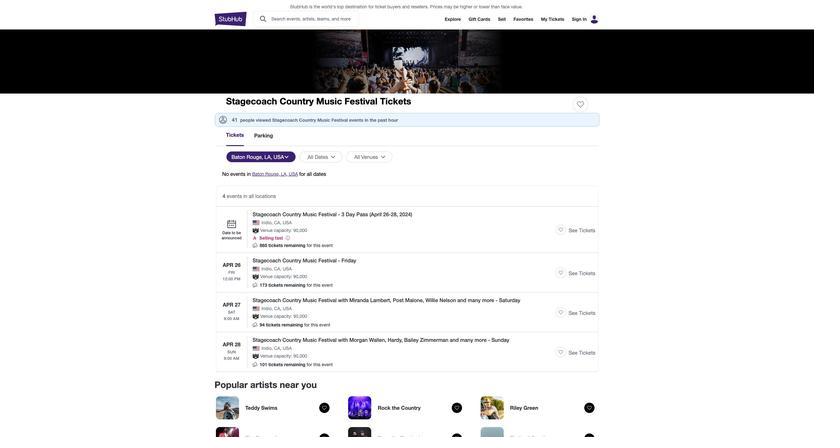 Task type: locate. For each thing, give the bounding box(es) containing it.
venue for stagecoach country music festival with morgan wallen, hardy, bailey zimmerman and many more - sunday
[[261, 354, 273, 359]]

1 vertical spatial am
[[233, 357, 240, 362]]

see tickets
[[569, 228, 596, 234], [569, 271, 596, 277], [569, 311, 596, 317], [569, 351, 596, 356]]

1 vertical spatial more
[[475, 338, 487, 344]]

1 vertical spatial be
[[237, 231, 241, 236]]

for for 101 tickets remaining
[[307, 363, 312, 368]]

4 indio, from the top
[[262, 347, 273, 352]]

venue capacity: 90,000 up 173 tickets remaining for this event
[[261, 275, 307, 280]]

apr
[[223, 262, 234, 268], [223, 302, 234, 308], [223, 342, 234, 348]]

events right 4
[[227, 194, 242, 199]]

173 tickets remaining for this event
[[260, 283, 333, 288]]

1 indio, ca, usa from the top
[[262, 221, 292, 226]]

indio, up 101
[[262, 347, 273, 352]]

2 am from the top
[[233, 357, 240, 362]]

2 vertical spatial the
[[392, 406, 400, 412]]

41
[[232, 117, 238, 123]]

apr up sat
[[223, 302, 234, 308]]

2 horizontal spatial the
[[392, 406, 400, 412]]

1 vertical spatial apr
[[223, 302, 234, 308]]

1 vertical spatial all
[[249, 194, 254, 199]]

0 horizontal spatial rouge,
[[247, 154, 263, 160]]

am inside apr 28 sun 9:00 am
[[233, 357, 240, 362]]

sign in link
[[572, 16, 587, 22]]

3 venue from the top
[[261, 314, 273, 320]]

my tickets link
[[541, 16, 565, 22]]

1 vertical spatial and
[[458, 298, 467, 304]]

indio, ca, usa for stagecoach country music festival - friday
[[262, 267, 292, 272]]

am
[[233, 317, 240, 322], [233, 357, 240, 362]]

3 see tickets from the top
[[569, 311, 596, 317]]

for
[[369, 4, 374, 9], [299, 171, 306, 177], [307, 244, 312, 249], [307, 283, 312, 288], [304, 323, 310, 328], [307, 363, 312, 368]]

- left 3
[[338, 212, 340, 218]]

4 90,000 from the top
[[294, 354, 307, 359]]

event inside 101 tickets remaining for this event
[[322, 363, 333, 368]]

usa left dates
[[289, 172, 298, 177]]

announced
[[222, 236, 242, 241]]

remaining for stagecoach country music festival with miranda lambert, post malone, willie nelson and many more - saturday
[[282, 323, 303, 328]]

be
[[454, 4, 459, 9], [237, 231, 241, 236]]

indio, ca, usa
[[262, 221, 292, 226], [262, 267, 292, 272], [262, 307, 292, 312], [262, 347, 292, 352]]

1 horizontal spatial the
[[370, 117, 377, 123]]

with for miranda
[[338, 298, 348, 304]]

2 with from the top
[[338, 338, 348, 344]]

2 indio, from the top
[[262, 267, 273, 272]]

all venues
[[355, 154, 378, 160]]

green
[[524, 406, 539, 412]]

2 capacity: from the top
[[274, 275, 292, 280]]

stagecoach up us national flag icon
[[253, 212, 281, 218]]

stagecoach for stagecoach country music festival tickets
[[226, 96, 277, 107]]

2 venue capacity: 90,000 from the top
[[261, 275, 307, 280]]

indio, up the 94 at bottom left
[[262, 307, 273, 312]]

all left venues
[[355, 154, 360, 160]]

0 vertical spatial all
[[307, 171, 312, 177]]

rock the country
[[378, 406, 421, 412]]

capacity: up 94 tickets remaining for this event
[[274, 314, 292, 320]]

country for stagecoach country music festival with miranda lambert, post malone, willie nelson and many more - saturday
[[283, 298, 301, 304]]

90,000 for friday
[[294, 275, 307, 280]]

90,000 up 94 tickets remaining for this event
[[294, 314, 307, 320]]

us national flag image for stagecoach country music festival - friday
[[253, 267, 260, 272]]

lambert,
[[370, 298, 392, 304]]

this inside 94 tickets remaining for this event
[[311, 323, 318, 328]]

2 all from the left
[[355, 154, 360, 160]]

2 90,000 from the top
[[294, 275, 307, 280]]

tickets down fast
[[269, 243, 283, 249]]

baton rouge, la, usa button
[[226, 152, 296, 163], [252, 171, 298, 178]]

0 horizontal spatial all
[[249, 194, 254, 199]]

stagecoach down 865
[[253, 258, 281, 264]]

us national flag image up 173
[[253, 267, 260, 272]]

1 vertical spatial the
[[370, 117, 377, 123]]

dates
[[314, 171, 326, 177]]

1 capacity: from the top
[[274, 228, 292, 233]]

la,
[[265, 154, 272, 160], [281, 172, 288, 177]]

stagecoach down 173
[[253, 298, 281, 304]]

tickets for stagecoach country music festival with morgan wallen, hardy, bailey zimmerman and many more - sunday
[[269, 363, 283, 368]]

all left locations
[[249, 194, 254, 199]]

locations
[[255, 194, 276, 199]]

the right rock
[[392, 406, 400, 412]]

and right buyers
[[402, 4, 410, 9]]

90,000 up 173 tickets remaining for this event
[[294, 275, 307, 280]]

4 venue capacity: 90,000 from the top
[[261, 354, 307, 359]]

country up 41 people viewed stagecoach country music festival events in the past hour
[[280, 96, 314, 107]]

event for friday
[[322, 283, 333, 288]]

venue for stagecoach country music festival with miranda lambert, post malone, willie nelson and many more - saturday
[[261, 314, 273, 320]]

indio, for stagecoach country music festival with miranda lambert, post malone, willie nelson and many more - saturday
[[262, 307, 273, 312]]

3 venue capacity: 90,000 from the top
[[261, 314, 307, 320]]

apr up sun
[[223, 342, 234, 348]]

1 horizontal spatial be
[[454, 4, 459, 9]]

tooltip image
[[285, 236, 291, 241]]

2 indio, ca, usa from the top
[[262, 267, 292, 272]]

country down 865 tickets remaining for this event
[[283, 258, 301, 264]]

all dates
[[308, 154, 328, 160]]

am down sat
[[233, 317, 240, 322]]

1 horizontal spatial baton
[[252, 172, 264, 177]]

usa up 101 tickets remaining for this event
[[283, 347, 292, 352]]

2 ca, from the top
[[274, 267, 282, 272]]

9:00 inside apr 28 sun 9:00 am
[[224, 357, 232, 362]]

0 horizontal spatial be
[[237, 231, 241, 236]]

2 9:00 from the top
[[224, 357, 232, 362]]

1 vertical spatial in
[[247, 171, 251, 177]]

am down sun
[[233, 357, 240, 362]]

indio, ca, usa for stagecoach country music festival - 3 day pass (april 26-28, 2024)
[[262, 221, 292, 226]]

4 see from the top
[[569, 351, 578, 356]]

9:00 down sat
[[224, 317, 232, 322]]

9:00 inside apr 27 sat 9:00 am
[[224, 317, 232, 322]]

see
[[569, 228, 578, 234], [569, 271, 578, 277], [569, 311, 578, 317], [569, 351, 578, 356]]

remaining up near at the bottom of page
[[284, 363, 306, 368]]

indio, ca, usa for stagecoach country music festival with miranda lambert, post malone, willie nelson and many more - saturday
[[262, 307, 292, 312]]

all inside "button"
[[355, 154, 360, 160]]

the
[[314, 4, 320, 9], [370, 117, 377, 123], [392, 406, 400, 412]]

- left saturday
[[496, 298, 498, 304]]

country up tooltip image
[[283, 212, 301, 218]]

with left morgan
[[338, 338, 348, 344]]

malone,
[[405, 298, 424, 304]]

0 vertical spatial with
[[338, 298, 348, 304]]

4 see tickets from the top
[[569, 351, 596, 356]]

la, up the no events in baton rouge, la, usa for all dates
[[265, 154, 272, 160]]

baton rouge, la, usa button up locations
[[252, 171, 298, 178]]

capacity: for stagecoach country music festival with miranda lambert, post malone, willie nelson and many more - saturday
[[274, 314, 292, 320]]

music for stagecoach country music festival with morgan wallen, hardy, bailey zimmerman and many more - sunday
[[303, 338, 317, 344]]

1 vertical spatial baton rouge, la, usa button
[[252, 171, 298, 178]]

event inside 173 tickets remaining for this event
[[322, 283, 333, 288]]

capacity: up 173 tickets remaining for this event
[[274, 275, 292, 280]]

and right 'zimmerman'
[[450, 338, 459, 344]]

this for morgan
[[314, 363, 321, 368]]

capacity: up fast
[[274, 228, 292, 233]]

no
[[222, 171, 229, 177]]

9:00 down sun
[[224, 357, 232, 362]]

rock the country link
[[347, 396, 467, 422]]

1 us national flag image from the top
[[253, 267, 260, 272]]

remaining down stagecoach country music festival - friday
[[284, 283, 306, 288]]

1 horizontal spatial rouge,
[[266, 172, 280, 177]]

with for morgan
[[338, 338, 348, 344]]

tickets right 101
[[269, 363, 283, 368]]

venue up 173
[[261, 275, 273, 280]]

ca, up 94 tickets remaining for this event
[[274, 307, 282, 312]]

ca, for stagecoach country music festival with morgan wallen, hardy, bailey zimmerman and many more - sunday
[[274, 347, 282, 352]]

2 vertical spatial events
[[227, 194, 242, 199]]

apr inside 'apr 26 fri 12:00 pm'
[[223, 262, 234, 268]]

venue capacity: 90,000 up 101 tickets remaining for this event
[[261, 354, 307, 359]]

0 vertical spatial la,
[[265, 154, 272, 160]]

1 vertical spatial rouge,
[[266, 172, 280, 177]]

us national flag image up 101
[[253, 347, 260, 352]]

more left sunday
[[475, 338, 487, 344]]

1 venue capacity: 90,000 from the top
[[261, 228, 307, 233]]

3 ca, from the top
[[274, 307, 282, 312]]

in left locations
[[244, 194, 248, 199]]

be right may
[[454, 4, 459, 9]]

1 vertical spatial with
[[338, 338, 348, 344]]

indio, ca, usa up the 94 at bottom left
[[262, 307, 292, 312]]

and right nelson
[[458, 298, 467, 304]]

more
[[482, 298, 495, 304], [475, 338, 487, 344]]

1 90,000 from the top
[[294, 228, 307, 233]]

stagecoach down the 94 at bottom left
[[253, 338, 281, 344]]

0 horizontal spatial all
[[308, 154, 313, 160]]

ca,
[[274, 221, 282, 226], [274, 267, 282, 272], [274, 307, 282, 312], [274, 347, 282, 352]]

1 vertical spatial us national flag image
[[253, 307, 260, 312]]

capacity: up 101 tickets remaining for this event
[[274, 354, 292, 359]]

indio, for stagecoach country music festival - 3 day pass (april 26-28, 2024)
[[262, 221, 273, 226]]

am inside apr 27 sat 9:00 am
[[233, 317, 240, 322]]

1 vertical spatial la,
[[281, 172, 288, 177]]

usa for stagecoach country music festival with morgan wallen, hardy, bailey zimmerman and many more - sunday
[[283, 347, 292, 352]]

see tickets for 2024)
[[569, 228, 596, 234]]

venue capacity: 90,000
[[261, 228, 307, 233], [261, 275, 307, 280], [261, 314, 307, 320], [261, 354, 307, 359]]

country down 173 tickets remaining for this event
[[283, 298, 301, 304]]

am for 28
[[233, 357, 240, 362]]

world's
[[321, 4, 336, 9]]

all left dates
[[307, 171, 312, 177]]

festival for stagecoach country music festival with miranda lambert, post malone, willie nelson and many more - saturday
[[319, 298, 337, 304]]

event for morgan
[[322, 363, 333, 368]]

this inside 101 tickets remaining for this event
[[314, 363, 321, 368]]

apr inside apr 28 sun 9:00 am
[[223, 342, 234, 348]]

ticket
[[375, 4, 386, 9]]

3
[[342, 212, 345, 218]]

apr 26 fri 12:00 pm
[[223, 262, 241, 282]]

0 vertical spatial apr
[[223, 262, 234, 268]]

0 vertical spatial am
[[233, 317, 240, 322]]

venue capacity: 90,000 up 94 tickets remaining for this event
[[261, 314, 307, 320]]

festival inside 41 people viewed stagecoach country music festival events in the past hour
[[332, 117, 348, 123]]

the right is
[[314, 4, 320, 9]]

venues
[[362, 154, 378, 160]]

2 vertical spatial in
[[244, 194, 248, 199]]

1 see tickets from the top
[[569, 228, 596, 234]]

events right no
[[230, 171, 246, 177]]

ca, up fast
[[274, 221, 282, 226]]

for inside 101 tickets remaining for this event
[[307, 363, 312, 368]]

0 vertical spatial events
[[349, 117, 364, 123]]

stagecoach up people
[[226, 96, 277, 107]]

apr 28 sun 9:00 am
[[223, 342, 241, 362]]

stagecoach for stagecoach country music festival - friday
[[253, 258, 281, 264]]

stagecoach for stagecoach country music festival - 3 day pass (april 26-28, 2024)
[[253, 212, 281, 218]]

remaining right the 94 at bottom left
[[282, 323, 303, 328]]

4 venue from the top
[[261, 354, 273, 359]]

in down the baton rouge, la, usa
[[247, 171, 251, 177]]

for for 865 tickets remaining
[[307, 244, 312, 249]]

stagecoach for stagecoach country music festival with morgan wallen, hardy, bailey zimmerman and many more - sunday
[[253, 338, 281, 344]]

in inside 4 events in all locations
[[244, 194, 248, 199]]

country down 94 tickets remaining for this event
[[283, 338, 301, 344]]

indio, up 173
[[262, 267, 273, 272]]

stagecoach for stagecoach country music festival with miranda lambert, post malone, willie nelson and many more - saturday
[[253, 298, 281, 304]]

90,000
[[294, 228, 307, 233], [294, 275, 307, 280], [294, 314, 307, 320], [294, 354, 307, 359]]

more left saturday
[[482, 298, 495, 304]]

apr inside apr 27 sat 9:00 am
[[223, 302, 234, 308]]

1 horizontal spatial la,
[[281, 172, 288, 177]]

this inside 865 tickets remaining for this event
[[314, 244, 321, 249]]

riley green link
[[480, 396, 600, 422]]

3 indio, ca, usa from the top
[[262, 307, 292, 312]]

indio, ca, usa for stagecoach country music festival with morgan wallen, hardy, bailey zimmerman and many more - sunday
[[262, 347, 292, 352]]

27
[[235, 302, 241, 308]]

0 vertical spatial more
[[482, 298, 495, 304]]

be inside the date to be announced
[[237, 231, 241, 236]]

2 venue from the top
[[261, 275, 273, 280]]

event
[[322, 244, 333, 249], [322, 283, 333, 288], [319, 323, 330, 328], [322, 363, 333, 368]]

4 capacity: from the top
[[274, 354, 292, 359]]

0 vertical spatial rouge,
[[247, 154, 263, 160]]

1 see from the top
[[569, 228, 578, 234]]

1 vertical spatial events
[[230, 171, 246, 177]]

in for 4
[[244, 194, 248, 199]]

us national flag image up the 94 at bottom left
[[253, 307, 260, 312]]

26
[[235, 262, 241, 268]]

this inside 173 tickets remaining for this event
[[314, 283, 321, 288]]

9:00 for apr 27
[[224, 317, 232, 322]]

country down stagecoach country music festival tickets
[[299, 117, 316, 123]]

baton inside the no events in baton rouge, la, usa for all dates
[[252, 172, 264, 177]]

90,000 up 101 tickets remaining for this event
[[294, 354, 307, 359]]

1 with from the top
[[338, 298, 348, 304]]

events
[[349, 117, 364, 123], [230, 171, 246, 177], [227, 194, 242, 199]]

3 capacity: from the top
[[274, 314, 292, 320]]

2 vertical spatial us national flag image
[[253, 347, 260, 352]]

rouge, down the baton rouge, la, usa
[[266, 172, 280, 177]]

be right 'to'
[[237, 231, 241, 236]]

you
[[302, 380, 317, 391]]

ca, up 101 tickets remaining for this event
[[274, 347, 282, 352]]

865 tickets remaining for this event
[[260, 243, 333, 249]]

0 vertical spatial and
[[402, 4, 410, 9]]

rouge, down the parking on the left top of the page
[[247, 154, 263, 160]]

usa up tooltip image
[[283, 221, 292, 226]]

1 all from the left
[[308, 154, 313, 160]]

usa up 173 tickets remaining for this event
[[283, 267, 292, 272]]

capacity: for stagecoach country music festival - friday
[[274, 275, 292, 280]]

may
[[444, 4, 453, 9]]

venue up the selling
[[261, 228, 273, 233]]

3 see from the top
[[569, 311, 578, 317]]

usa up 94 tickets remaining for this event
[[283, 307, 292, 312]]

1 am from the top
[[233, 317, 240, 322]]

3 indio, from the top
[[262, 307, 273, 312]]

apr for 27
[[223, 302, 234, 308]]

pass
[[357, 212, 368, 218]]

0 vertical spatial 9:00
[[224, 317, 232, 322]]

1 vertical spatial 9:00
[[224, 357, 232, 362]]

1 apr from the top
[[223, 262, 234, 268]]

0 vertical spatial in
[[365, 117, 369, 123]]

4 ca, from the top
[[274, 347, 282, 352]]

for inside 94 tickets remaining for this event
[[304, 323, 310, 328]]

1 venue from the top
[[261, 228, 273, 233]]

venue for stagecoach country music festival - 3 day pass (april 26-28, 2024)
[[261, 228, 273, 233]]

this
[[314, 244, 321, 249], [314, 283, 321, 288], [311, 323, 318, 328], [314, 363, 321, 368]]

2 vertical spatial and
[[450, 338, 459, 344]]

fast
[[275, 236, 283, 241]]

nelson
[[440, 298, 456, 304]]

and
[[402, 4, 410, 9], [458, 298, 467, 304], [450, 338, 459, 344]]

all left the 'dates'
[[308, 154, 313, 160]]

country
[[280, 96, 314, 107], [299, 117, 316, 123], [283, 212, 301, 218], [283, 258, 301, 264], [283, 298, 301, 304], [283, 338, 301, 344], [401, 406, 421, 412]]

usa
[[274, 154, 284, 160], [289, 172, 298, 177], [283, 221, 292, 226], [283, 267, 292, 272], [283, 307, 292, 312], [283, 347, 292, 352]]

us national flag image
[[253, 267, 260, 272], [253, 307, 260, 312], [253, 347, 260, 352]]

venue up the 94 at bottom left
[[261, 314, 273, 320]]

music inside 41 people viewed stagecoach country music festival events in the past hour
[[318, 117, 330, 123]]

1 horizontal spatial all
[[307, 171, 312, 177]]

la, down the baton rouge, la, usa
[[281, 172, 288, 177]]

indio, right us national flag icon
[[262, 221, 273, 226]]

teddy swims
[[245, 406, 278, 412]]

venue for stagecoach country music festival - friday
[[261, 275, 273, 280]]

1 9:00 from the top
[[224, 317, 232, 322]]

festival for stagecoach country music festival - 3 day pass (april 26-28, 2024)
[[319, 212, 337, 218]]

0 horizontal spatial la,
[[265, 154, 272, 160]]

28
[[235, 342, 241, 348]]

1 horizontal spatial all
[[355, 154, 360, 160]]

2 us national flag image from the top
[[253, 307, 260, 312]]

the left past at the left top of page
[[370, 117, 377, 123]]

3 apr from the top
[[223, 342, 234, 348]]

country for stagecoach country music festival - 3 day pass (april 26-28, 2024)
[[283, 212, 301, 218]]

4 indio, ca, usa from the top
[[262, 347, 292, 352]]

2 vertical spatial apr
[[223, 342, 234, 348]]

with left miranda
[[338, 298, 348, 304]]

music
[[316, 96, 342, 107], [318, 117, 330, 123], [303, 212, 317, 218], [303, 258, 317, 264], [303, 298, 317, 304], [303, 338, 317, 344]]

events inside 4 events in all locations
[[227, 194, 242, 199]]

ca, up 173 tickets remaining for this event
[[274, 267, 282, 272]]

sell
[[498, 16, 506, 22]]

see tickets for many
[[569, 351, 596, 356]]

usa inside the no events in baton rouge, la, usa for all dates
[[289, 172, 298, 177]]

indio,
[[262, 221, 273, 226], [262, 267, 273, 272], [262, 307, 273, 312], [262, 347, 273, 352]]

90,000 up 865 tickets remaining for this event
[[294, 228, 307, 233]]

3 90,000 from the top
[[294, 314, 307, 320]]

in left past at the left top of page
[[365, 117, 369, 123]]

event inside 94 tickets remaining for this event
[[319, 323, 330, 328]]

remaining down tooltip image
[[284, 243, 306, 249]]

country for stagecoach country music festival with morgan wallen, hardy, bailey zimmerman and many more - sunday
[[283, 338, 301, 344]]

0 vertical spatial the
[[314, 4, 320, 9]]

865
[[260, 243, 267, 249]]

gift cards link
[[469, 16, 491, 22]]

sun
[[228, 350, 236, 355]]

tickets right the 94 at bottom left
[[266, 323, 281, 328]]

stubhub
[[290, 4, 308, 9]]

apr for 26
[[223, 262, 234, 268]]

2 apr from the top
[[223, 302, 234, 308]]

remaining for stagecoach country music festival with morgan wallen, hardy, bailey zimmerman and many more - sunday
[[284, 363, 306, 368]]

remaining
[[284, 243, 306, 249], [284, 283, 306, 288], [282, 323, 303, 328], [284, 363, 306, 368]]

all for all dates
[[308, 154, 313, 160]]

la, inside the no events in baton rouge, la, usa for all dates
[[281, 172, 288, 177]]

1 vertical spatial baton
[[252, 172, 264, 177]]

saturday
[[499, 298, 521, 304]]

indio, ca, usa up fast
[[262, 221, 292, 226]]

baton rouge, la, usa button up the no events in baton rouge, la, usa for all dates
[[226, 152, 296, 163]]

venue
[[261, 228, 273, 233], [261, 275, 273, 280], [261, 314, 273, 320], [261, 354, 273, 359]]

wallen,
[[369, 338, 387, 344]]

venue capacity: 90,000 for stagecoach country music festival with miranda lambert, post malone, willie nelson and many more - saturday
[[261, 314, 307, 320]]

- left sunday
[[488, 338, 490, 344]]

all
[[307, 171, 312, 177], [249, 194, 254, 199]]

sell link
[[498, 16, 506, 22]]

country inside 41 people viewed stagecoach country music festival events in the past hour
[[299, 117, 316, 123]]

face
[[501, 4, 510, 9]]

0 vertical spatial us national flag image
[[253, 267, 260, 272]]

the inside 41 people viewed stagecoach country music festival events in the past hour
[[370, 117, 377, 123]]

90,000 for morgan
[[294, 354, 307, 359]]

94 tickets remaining for this event
[[260, 323, 330, 328]]

events left past at the left top of page
[[349, 117, 364, 123]]

90,000 for 3
[[294, 228, 307, 233]]

indio, ca, usa up 173
[[262, 267, 292, 272]]

venue up 101
[[261, 354, 273, 359]]

for inside 865 tickets remaining for this event
[[307, 244, 312, 249]]

venue capacity: 90,000 for stagecoach country music festival - 3 day pass (april 26-28, 2024)
[[261, 228, 307, 233]]

see for 2024)
[[569, 228, 578, 234]]

apr up fri
[[223, 262, 234, 268]]

tickets right 173
[[269, 283, 283, 288]]

for inside 173 tickets remaining for this event
[[307, 283, 312, 288]]

0 horizontal spatial baton
[[232, 154, 245, 160]]

0 vertical spatial many
[[468, 298, 481, 304]]

venue capacity: 90,000 up tooltip image
[[261, 228, 307, 233]]

1 ca, from the top
[[274, 221, 282, 226]]

1 indio, from the top
[[262, 221, 273, 226]]

stagecoach right "viewed"
[[272, 117, 298, 123]]

sat
[[228, 310, 235, 315]]

indio, ca, usa up 101
[[262, 347, 292, 352]]

with
[[338, 298, 348, 304], [338, 338, 348, 344]]

3 us national flag image from the top
[[253, 347, 260, 352]]

for for 173 tickets remaining
[[307, 283, 312, 288]]



Task type: describe. For each thing, give the bounding box(es) containing it.
country for stagecoach country music festival - friday
[[283, 258, 301, 264]]

riley green
[[510, 406, 539, 412]]

see for many
[[569, 351, 578, 356]]

- left friday
[[338, 258, 340, 264]]

4
[[223, 193, 226, 199]]

this for miranda
[[311, 323, 318, 328]]

people
[[240, 117, 255, 123]]

90,000 for miranda
[[294, 314, 307, 320]]

see for and
[[569, 311, 578, 317]]

day
[[346, 212, 355, 218]]

parking
[[254, 132, 273, 139]]

miranda
[[350, 298, 369, 304]]

selling fast
[[260, 236, 283, 241]]

apr for 28
[[223, 342, 234, 348]]

0 vertical spatial baton rouge, la, usa button
[[226, 152, 296, 163]]

ca, for stagecoach country music festival - friday
[[274, 267, 282, 272]]

26-
[[383, 212, 391, 218]]

pm
[[234, 277, 241, 282]]

usa for stagecoach country music festival with miranda lambert, post malone, willie nelson and many more - saturday
[[283, 307, 292, 312]]

gift
[[469, 16, 477, 22]]

101 tickets remaining for this event
[[260, 363, 333, 368]]

0 vertical spatial be
[[454, 4, 459, 9]]

capacity: for stagecoach country music festival with morgan wallen, hardy, bailey zimmerman and many more - sunday
[[274, 354, 292, 359]]

sunday
[[492, 338, 510, 344]]

hardy,
[[388, 338, 403, 344]]

indio, for stagecoach country music festival with morgan wallen, hardy, bailey zimmerman and many more - sunday
[[262, 347, 273, 352]]

explore link
[[445, 16, 461, 22]]

artists
[[250, 380, 277, 391]]

stagecoach inside 41 people viewed stagecoach country music festival events in the past hour
[[272, 117, 298, 123]]

swims
[[261, 406, 278, 412]]

buyers
[[388, 4, 401, 9]]

12:00
[[223, 277, 233, 282]]

rouge, inside the no events in baton rouge, la, usa for all dates
[[266, 172, 280, 177]]

all inside 4 events in all locations
[[249, 194, 254, 199]]

94
[[260, 323, 265, 328]]

post
[[393, 298, 404, 304]]

selling
[[260, 236, 274, 241]]

near
[[280, 380, 299, 391]]

music for stagecoach country music festival with miranda lambert, post malone, willie nelson and many more - saturday
[[303, 298, 317, 304]]

country right rock
[[401, 406, 421, 412]]

favorites
[[514, 16, 534, 22]]

cards
[[478, 16, 491, 22]]

0 horizontal spatial the
[[314, 4, 320, 9]]

see tickets for and
[[569, 311, 596, 317]]

venue capacity: 90,000 for stagecoach country music festival - friday
[[261, 275, 307, 280]]

stagecoach country music festival - friday
[[253, 258, 356, 264]]

resellers.
[[411, 4, 429, 9]]

prices
[[430, 4, 443, 9]]

stagecoach country music festival - 3 day pass (april 26-28, 2024)
[[253, 212, 413, 218]]

friday
[[342, 258, 356, 264]]

2 see tickets from the top
[[569, 271, 596, 277]]

in inside 41 people viewed stagecoach country music festival events in the past hour
[[365, 117, 369, 123]]

event inside 865 tickets remaining for this event
[[322, 244, 333, 249]]

usa for stagecoach country music festival - 3 day pass (april 26-28, 2024)
[[283, 221, 292, 226]]

173
[[260, 283, 267, 288]]

country for stagecoach country music festival tickets
[[280, 96, 314, 107]]

apr 27 sat 9:00 am
[[223, 302, 241, 322]]

in
[[583, 16, 587, 22]]

tickets for stagecoach country music festival with miranda lambert, post malone, willie nelson and many more - saturday
[[266, 323, 281, 328]]

usa up the no events in baton rouge, la, usa for all dates
[[274, 154, 284, 160]]

event for miranda
[[319, 323, 330, 328]]

for for 94 tickets remaining
[[304, 323, 310, 328]]

popular artists near you
[[215, 380, 317, 391]]

past
[[378, 117, 387, 123]]

ca, for stagecoach country music festival with miranda lambert, post malone, willie nelson and many more - saturday
[[274, 307, 282, 312]]

baton rouge, la, usa
[[232, 154, 284, 160]]

lower
[[479, 4, 490, 9]]

this for friday
[[314, 283, 321, 288]]

usa for stagecoach country music festival - friday
[[283, 267, 292, 272]]

is
[[309, 4, 313, 9]]

music for stagecoach country music festival tickets
[[316, 96, 342, 107]]

music for stagecoach country music festival - friday
[[303, 258, 317, 264]]

festival for stagecoach country music festival with morgan wallen, hardy, bailey zimmerman and many more - sunday
[[319, 338, 337, 344]]

2 see from the top
[[569, 271, 578, 277]]

sign in
[[572, 16, 587, 22]]

riley
[[510, 406, 522, 412]]

date
[[223, 231, 231, 236]]

events inside 41 people viewed stagecoach country music festival events in the past hour
[[349, 117, 364, 123]]

higher
[[460, 4, 473, 9]]

hour
[[389, 117, 398, 123]]

tickets for stagecoach country music festival - friday
[[269, 283, 283, 288]]

stubhub is the world's top destination for ticket buyers and resellers. prices may be higher or lower than face value.
[[290, 4, 523, 9]]

9:00 for apr 28
[[224, 357, 232, 362]]

viewed
[[256, 117, 271, 123]]

(april
[[370, 212, 382, 218]]

ca, for stagecoach country music festival - 3 day pass (april 26-28, 2024)
[[274, 221, 282, 226]]

stubhub image
[[215, 11, 247, 27]]

festival for stagecoach country music festival - friday
[[319, 258, 337, 264]]

indio, for stagecoach country music festival - friday
[[262, 267, 273, 272]]

willie
[[426, 298, 438, 304]]

my
[[541, 16, 548, 22]]

capacity: for stagecoach country music festival - 3 day pass (april 26-28, 2024)
[[274, 228, 292, 233]]

sign
[[572, 16, 582, 22]]

or
[[474, 4, 478, 9]]

41 people viewed stagecoach country music festival events in the past hour
[[232, 117, 398, 123]]

Search events, artists, teams, and more field
[[271, 15, 353, 22]]

date to be announced
[[222, 231, 242, 241]]

explore
[[445, 16, 461, 22]]

us national flag image
[[253, 221, 260, 226]]

1 vertical spatial many
[[460, 338, 473, 344]]

my tickets
[[541, 16, 565, 22]]

all for all venues
[[355, 154, 360, 160]]

remaining for stagecoach country music festival - friday
[[284, 283, 306, 288]]

fri
[[229, 271, 235, 275]]

dates
[[315, 154, 328, 160]]

rock
[[378, 406, 391, 412]]

venue capacity: 90,000 for stagecoach country music festival with morgan wallen, hardy, bailey zimmerman and many more - sunday
[[261, 354, 307, 359]]

zimmerman
[[420, 338, 449, 344]]

festival for stagecoach country music festival tickets
[[345, 96, 378, 107]]

morgan
[[350, 338, 368, 344]]

in for no
[[247, 171, 251, 177]]

stagecoach country music festival tickets
[[226, 96, 412, 107]]

popular
[[215, 380, 248, 391]]

music for stagecoach country music festival - 3 day pass (april 26-28, 2024)
[[303, 212, 317, 218]]

2024)
[[400, 212, 413, 218]]

101
[[260, 363, 267, 368]]

am for 27
[[233, 317, 240, 322]]

0 vertical spatial baton
[[232, 154, 245, 160]]

teddy swims link
[[215, 396, 335, 422]]

us national flag image for stagecoach country music festival with morgan wallen, hardy, bailey zimmerman and many more - sunday
[[253, 347, 260, 352]]

stagecoach country music festival with miranda lambert, post malone, willie nelson and many more - saturday
[[253, 298, 521, 304]]

all venues button
[[347, 152, 393, 163]]

to
[[232, 231, 236, 236]]

gift cards
[[469, 16, 491, 22]]

top
[[337, 4, 344, 9]]

rouge, inside button
[[247, 154, 263, 160]]

events for no
[[230, 171, 246, 177]]

events for 4
[[227, 194, 242, 199]]

us national flag image for stagecoach country music festival with miranda lambert, post malone, willie nelson and many more - saturday
[[253, 307, 260, 312]]



Task type: vqa. For each thing, say whether or not it's contained in the screenshot.
Stagecoach Country Music Festival with Morgan Wallen, Hardy, Bailey Zimmerman and many more - Sunday Stagecoach
yes



